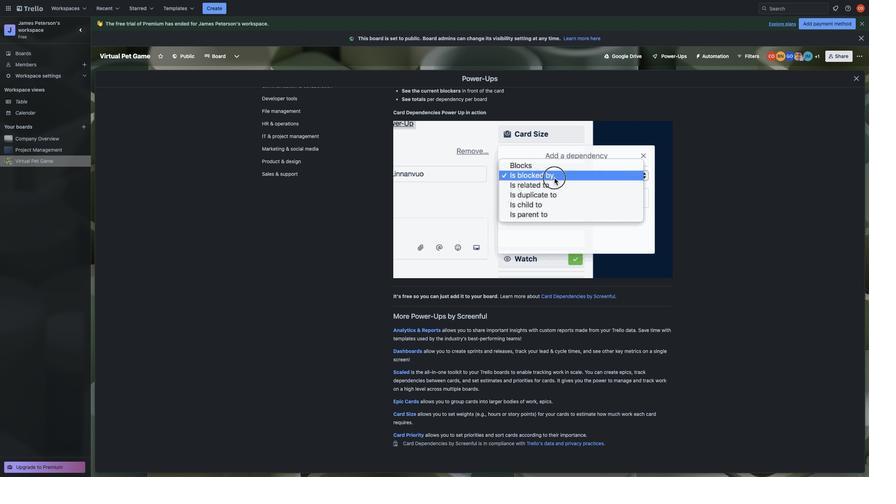 Task type: locate. For each thing, give the bounding box(es) containing it.
this member is an admin of this board. image
[[801, 58, 804, 61]]

0 horizontal spatial card
[[494, 88, 505, 94]]

1 horizontal spatial create
[[605, 369, 619, 375]]

on inside is the all-in-one toolkit to your trello boards to enable tracking work in scale. you can create epics, track dependencies between cards, and set estimates and priorities for cards. it gives you the power to manage and track work on a high level across multiple boards.
[[394, 386, 399, 392]]

dependencies for card dependencies by screenful is in compliance with trello's data and privacy practices .
[[416, 441, 448, 447]]

to left weights
[[443, 411, 447, 417]]

to down industry's
[[446, 348, 451, 354]]

dependencies up 'reports' at the right
[[554, 293, 586, 299]]

to up best-
[[467, 327, 472, 333]]

back to home image
[[17, 3, 43, 14]]

workspace up table
[[4, 87, 30, 93]]

1 vertical spatial for
[[535, 378, 541, 384]]

of
[[137, 21, 142, 27], [480, 88, 485, 94], [521, 399, 525, 405]]

1 vertical spatial work
[[656, 378, 667, 384]]

0 vertical spatial game
[[133, 52, 150, 60]]

0 horizontal spatial premium
[[43, 464, 63, 470]]

for right points)
[[538, 411, 545, 417]]

trello inside allows you to share important insights with custom reports made from your trello data. save time with templates used by the industry's best-performing teams!
[[613, 327, 625, 333]]

google
[[613, 53, 629, 59]]

primary element
[[0, 0, 870, 17]]

& right lead
[[551, 348, 554, 354]]

this board is set to public. board admins can change its visibility setting at any time. learn more here
[[358, 35, 601, 41]]

sm image inside the automation "button"
[[693, 51, 703, 60]]

sm image for this board is set to public. board admins can change its visibility setting at any time.
[[349, 35, 358, 42]]

1 horizontal spatial virtual pet game
[[100, 52, 150, 60]]

can inside is the all-in-one toolkit to your trello boards to enable tracking work in scale. you can create epics, track dependencies between cards, and set estimates and priorities for cards. it gives you the power to manage and track work on a high level across multiple boards.
[[595, 369, 603, 375]]

1 vertical spatial board
[[474, 96, 488, 102]]

& left design
[[281, 158, 285, 164]]

1 vertical spatial sm image
[[693, 51, 703, 60]]

0 horizontal spatial on
[[394, 386, 399, 392]]

the up 'totals'
[[412, 88, 420, 94]]

is down card priority allows you to set priorities and sort cards according to their importance.
[[479, 441, 483, 447]]

peterson's down create button
[[215, 21, 241, 27]]

0 vertical spatial power-ups
[[662, 53, 688, 59]]

create inside is the all-in-one toolkit to your trello boards to enable tracking work in scale. you can create epics, track dependencies between cards, and set estimates and priorities for cards. it gives you the power to manage and track work on a high level across multiple boards.
[[605, 369, 619, 375]]

boards link
[[0, 48, 91, 59]]

hr
[[262, 121, 269, 127]]

2 horizontal spatial of
[[521, 399, 525, 405]]

0 horizontal spatial board
[[212, 53, 226, 59]]

1 vertical spatial power-ups
[[463, 74, 498, 83]]

0 horizontal spatial more
[[515, 293, 526, 299]]

see left the "current"
[[402, 88, 411, 94]]

0 vertical spatial management
[[271, 108, 301, 114]]

per down the front
[[466, 96, 473, 102]]

you inside allow you to create sprints and releases, track your lead & cycle times, and see other key metrics on a single screen!
[[437, 348, 445, 354]]

requires.
[[394, 420, 414, 426]]

trello left data.
[[613, 327, 625, 333]]

performing
[[481, 336, 506, 342]]

action
[[472, 109, 487, 115]]

game down management
[[40, 158, 53, 164]]

free right the
[[116, 21, 125, 27]]

2 vertical spatial cards
[[506, 432, 518, 438]]

1 see from the top
[[402, 88, 411, 94]]

a inside is the all-in-one toolkit to your trello boards to enable tracking work in scale. you can create epics, track dependencies between cards, and set estimates and priorities for cards. it gives you the power to manage and track work on a high level across multiple boards.
[[401, 386, 403, 392]]

virtual pet game inside "link"
[[15, 158, 53, 164]]

set inside is the all-in-one toolkit to your trello boards to enable tracking work in scale. you can create epics, track dependencies between cards, and set estimates and priorities for cards. it gives you the power to manage and track work on a high level across multiple boards.
[[473, 378, 479, 384]]

board right public.
[[423, 35, 437, 41]]

can left just
[[431, 293, 439, 299]]

virtual down the
[[100, 52, 120, 60]]

each
[[634, 411, 645, 417]]

your right it
[[472, 293, 483, 299]]

the inside allows you to share important insights with custom reports made from your trello data. save time with templates used by the industry's best-performing teams!
[[437, 336, 444, 342]]

0 horizontal spatial peterson's
[[35, 20, 60, 26]]

epics,
[[620, 369, 634, 375]]

boards up the company
[[16, 124, 32, 130]]

game inside "link"
[[40, 158, 53, 164]]

1 horizontal spatial sm image
[[693, 51, 703, 60]]

james peterson's workspace link
[[18, 20, 61, 33]]

power- right the drive
[[662, 53, 678, 59]]

& right hr
[[270, 121, 274, 127]]

file
[[262, 108, 270, 114]]

method
[[835, 21, 853, 27]]

premium left has
[[143, 21, 164, 27]]

1 vertical spatial pet
[[31, 158, 39, 164]]

& up used
[[417, 327, 421, 333]]

upgrade to premium link
[[4, 462, 85, 473]]

1 horizontal spatial pet
[[122, 52, 132, 60]]

1 horizontal spatial workspace
[[242, 21, 267, 27]]

1 horizontal spatial power-
[[463, 74, 486, 83]]

power- up the analytics & reports
[[412, 312, 434, 320]]

a left single
[[650, 348, 653, 354]]

& for it
[[268, 133, 271, 139]]

1 vertical spatial ups
[[486, 74, 498, 83]]

1 vertical spatial more
[[515, 293, 526, 299]]

members link
[[0, 59, 91, 70]]

scale.
[[571, 369, 584, 375]]

create inside allow you to create sprints and releases, track your lead & cycle times, and see other key metrics on a single screen!
[[452, 348, 466, 354]]

0 vertical spatial virtual
[[100, 52, 120, 60]]

0 horizontal spatial can
[[431, 293, 439, 299]]

1 horizontal spatial game
[[133, 52, 150, 60]]

your left lead
[[529, 348, 539, 354]]

priorities inside is the all-in-one toolkit to your trello boards to enable tracking work in scale. you can create epics, track dependencies between cards, and set estimates and priorities for cards. it gives you the power to manage and track work on a high level across multiple boards.
[[514, 378, 534, 384]]

&
[[270, 121, 274, 127], [268, 133, 271, 139], [286, 146, 290, 152], [281, 158, 285, 164], [276, 171, 279, 177], [417, 327, 421, 333], [551, 348, 554, 354]]

workspace settings
[[15, 73, 61, 79]]

more left 'about'
[[515, 293, 526, 299]]

0 horizontal spatial trello
[[481, 369, 493, 375]]

cards,
[[448, 378, 461, 384]]

marketing
[[262, 146, 285, 152]]

0 vertical spatial a
[[650, 348, 653, 354]]

james peterson's workspace free
[[18, 20, 61, 40]]

is up 'dependencies'
[[411, 369, 415, 375]]

blockers
[[441, 88, 461, 94]]

2 horizontal spatial with
[[662, 327, 672, 333]]

1 per from the left
[[428, 96, 435, 102]]

trial
[[126, 21, 136, 27]]

card inside allows you to set weights (e.g., hours or story points) for your cards to estimate how much work each card requires.
[[647, 411, 657, 417]]

1 vertical spatial free
[[403, 293, 413, 299]]

share
[[473, 327, 486, 333]]

reports
[[558, 327, 574, 333]]

customize views image
[[234, 53, 241, 60]]

create down industry's
[[452, 348, 466, 354]]

1 vertical spatial on
[[394, 386, 399, 392]]

1 vertical spatial trello
[[481, 369, 493, 375]]

.
[[267, 21, 269, 27], [498, 293, 499, 299], [616, 293, 617, 299], [604, 441, 606, 447]]

1
[[818, 54, 820, 59]]

Search field
[[768, 3, 829, 14]]

star or unstar board image
[[158, 53, 164, 59]]

explore plans button
[[770, 20, 797, 28]]

file management link
[[258, 106, 342, 117]]

workspace
[[242, 21, 267, 27], [18, 27, 44, 33]]

show menu image
[[857, 53, 864, 60]]

it's free so you can just add it to your board . learn more about card dependencies by screenful .
[[394, 293, 617, 299]]

the right the front
[[486, 88, 493, 94]]

table
[[15, 99, 27, 105]]

0 horizontal spatial workspace
[[18, 27, 44, 33]]

with right the time
[[662, 327, 672, 333]]

to right 'upgrade'
[[37, 464, 42, 470]]

product & design link
[[258, 156, 342, 167]]

you inside is the all-in-one toolkit to your trello boards to enable tracking work in scale. you can create epics, track dependencies between cards, and set estimates and priorities for cards. it gives you the power to manage and track work on a high level across multiple boards.
[[575, 378, 583, 384]]

your inside allows you to share important insights with custom reports made from your trello data. save time with templates used by the industry's best-performing teams!
[[601, 327, 611, 333]]

with down according
[[516, 441, 526, 447]]

free
[[116, 21, 125, 27], [403, 293, 413, 299]]

workspace inside popup button
[[15, 73, 41, 79]]

totals
[[412, 96, 426, 102]]

allows up industry's
[[443, 327, 457, 333]]

you
[[585, 369, 594, 375]]

your right from
[[601, 327, 611, 333]]

board down the front
[[474, 96, 488, 102]]

workspace for workspace views
[[4, 87, 30, 93]]

0 horizontal spatial is
[[385, 35, 389, 41]]

0 vertical spatial of
[[137, 21, 142, 27]]

larger
[[490, 399, 503, 405]]

card dependencies power up in action
[[394, 109, 487, 115]]

hours
[[489, 411, 501, 417]]

sm image
[[349, 35, 358, 42], [693, 51, 703, 60]]

is inside is the all-in-one toolkit to your trello boards to enable tracking work in scale. you can create epics, track dependencies between cards, and set estimates and priorities for cards. it gives you the power to manage and track work on a high level across multiple boards.
[[411, 369, 415, 375]]

james inside james peterson's workspace free
[[18, 20, 34, 26]]

2 horizontal spatial power-
[[662, 53, 678, 59]]

manage
[[614, 378, 632, 384]]

add
[[451, 293, 460, 299]]

1 horizontal spatial trello
[[613, 327, 625, 333]]

the down reports
[[437, 336, 444, 342]]

card priority link
[[394, 432, 424, 438]]

1 horizontal spatial ups
[[486, 74, 498, 83]]

0 vertical spatial power-
[[662, 53, 678, 59]]

0 vertical spatial sm image
[[349, 35, 358, 42]]

it & project management
[[262, 133, 319, 139]]

1 vertical spatial virtual
[[15, 158, 30, 164]]

card for card size
[[394, 411, 405, 417]]

boards up estimates
[[494, 369, 510, 375]]

of right the front
[[480, 88, 485, 94]]

0 vertical spatial work
[[553, 369, 564, 375]]

learn right the time.
[[564, 35, 577, 41]]

card right each
[[647, 411, 657, 417]]

the
[[412, 88, 420, 94], [486, 88, 493, 94], [437, 336, 444, 342], [416, 369, 424, 375], [585, 378, 592, 384]]

a left high on the bottom left
[[401, 386, 403, 392]]

boards inside is the all-in-one toolkit to your trello boards to enable tracking work in scale. you can create epics, track dependencies between cards, and set estimates and priorities for cards. it gives you the power to manage and track work on a high level across multiple boards.
[[494, 369, 510, 375]]

developer tools link
[[258, 93, 342, 104]]

0 vertical spatial create
[[452, 348, 466, 354]]

1 horizontal spatial free
[[403, 293, 413, 299]]

to right toolkit
[[464, 369, 468, 375]]

& right it on the top of page
[[268, 133, 271, 139]]

0 vertical spatial boards
[[16, 124, 32, 130]]

here
[[591, 35, 601, 41]]

pet inside text box
[[122, 52, 132, 60]]

& for sales
[[276, 171, 279, 177]]

0 vertical spatial premium
[[143, 21, 164, 27]]

to left their
[[543, 432, 548, 438]]

0 horizontal spatial ups
[[434, 312, 447, 320]]

virtual pet game down project management
[[15, 158, 53, 164]]

and
[[485, 348, 493, 354], [584, 348, 592, 354], [463, 378, 471, 384], [504, 378, 512, 384], [634, 378, 642, 384], [486, 432, 494, 438], [556, 441, 565, 447]]

on up epic on the bottom left
[[394, 386, 399, 392]]

workspace navigation collapse icon image
[[76, 25, 86, 35]]

the
[[106, 21, 115, 27]]

pet down project management
[[31, 158, 39, 164]]

1 horizontal spatial priorities
[[514, 378, 534, 384]]

you inside allows you to share important insights with custom reports made from your trello data. save time with templates used by the industry's best-performing teams!
[[458, 327, 466, 333]]

1 vertical spatial virtual pet game
[[15, 158, 53, 164]]

allows right 'size'
[[418, 411, 432, 417]]

banner
[[91, 17, 870, 31]]

to right it
[[466, 293, 471, 299]]

2 vertical spatial for
[[538, 411, 545, 417]]

1 vertical spatial create
[[605, 369, 619, 375]]

settings
[[42, 73, 61, 79]]

much
[[608, 411, 621, 417]]

0 horizontal spatial priorities
[[465, 432, 485, 438]]

your
[[4, 124, 15, 130]]

2 vertical spatial dependencies
[[416, 441, 448, 447]]

a inside allow you to create sprints and releases, track your lead & cycle times, and see other key metrics on a single screen!
[[650, 348, 653, 354]]

size
[[407, 411, 417, 417]]

0 vertical spatial workspace
[[242, 21, 267, 27]]

1 vertical spatial cards
[[557, 411, 570, 417]]

0 horizontal spatial per
[[428, 96, 435, 102]]

0 horizontal spatial virtual
[[15, 158, 30, 164]]

calendar
[[15, 110, 36, 116]]

and up 'boards.'
[[463, 378, 471, 384]]

cards.
[[543, 378, 556, 384]]

is right this
[[385, 35, 389, 41]]

can right 'admins'
[[457, 35, 466, 41]]

2 horizontal spatial work
[[656, 378, 667, 384]]

christina overa (christinaovera) image
[[767, 51, 777, 61]]

ben nelson (bennelson96) image
[[777, 51, 786, 61]]

james peterson (jamespeterson93) image
[[795, 51, 804, 61]]

card inside see the current blockers in front of the card see totals per dependency per board
[[494, 88, 505, 94]]

0 vertical spatial pet
[[122, 52, 132, 60]]

james down create button
[[199, 21, 214, 27]]

power
[[442, 109, 457, 115]]

and left see
[[584, 348, 592, 354]]

any
[[539, 35, 548, 41]]

epics.
[[540, 399, 553, 405]]

cards up card dependencies by screenful is in compliance with trello's data and privacy practices .
[[506, 432, 518, 438]]

0 vertical spatial learn
[[564, 35, 577, 41]]

allows inside allows you to share important insights with custom reports made from your trello data. save time with templates used by the industry's best-performing teams!
[[443, 327, 457, 333]]

card right the front
[[494, 88, 505, 94]]

and right manage
[[634, 378, 642, 384]]

workspace inside james peterson's workspace free
[[18, 27, 44, 33]]

public button
[[168, 51, 199, 62]]

templates button
[[159, 3, 199, 14]]

change
[[467, 35, 485, 41]]

1 vertical spatial workspace
[[4, 87, 30, 93]]

set left weights
[[449, 411, 456, 417]]

0 vertical spatial dependencies
[[407, 109, 441, 115]]

1 vertical spatial card
[[647, 411, 657, 417]]

save
[[639, 327, 650, 333]]

more left here
[[578, 35, 590, 41]]

insights
[[510, 327, 528, 333]]

work left each
[[622, 411, 633, 417]]

0 vertical spatial priorities
[[514, 378, 534, 384]]

company
[[15, 136, 37, 142]]

& right sales
[[276, 171, 279, 177]]

0 vertical spatial workspace
[[15, 73, 41, 79]]

dependencies down 'totals'
[[407, 109, 441, 115]]

1 horizontal spatial can
[[457, 35, 466, 41]]

per
[[428, 96, 435, 102], [466, 96, 473, 102]]

your up 'boards.'
[[469, 369, 479, 375]]

just
[[441, 293, 450, 299]]

board left customize views icon in the top left of the page
[[212, 53, 226, 59]]

cards inside allows you to set weights (e.g., hours or story points) for your cards to estimate how much work each card requires.
[[557, 411, 570, 417]]

per down the "current"
[[428, 96, 435, 102]]

trello up estimates
[[481, 369, 493, 375]]

0 horizontal spatial virtual pet game
[[15, 158, 53, 164]]

priorities down (e.g.,
[[465, 432, 485, 438]]

virtual down the project
[[15, 158, 30, 164]]

learn left 'about'
[[501, 293, 513, 299]]

2 see from the top
[[402, 96, 411, 102]]

1 vertical spatial workspace
[[18, 27, 44, 33]]

& left 'social'
[[286, 146, 290, 152]]

pet inside "link"
[[31, 158, 39, 164]]

0 vertical spatial on
[[643, 348, 649, 354]]

see
[[593, 348, 601, 354]]

your inside allow you to create sprints and releases, track your lead & cycle times, and see other key metrics on a single screen!
[[529, 348, 539, 354]]

work,
[[526, 399, 539, 405]]

and right estimates
[[504, 378, 512, 384]]

peterson's
[[35, 20, 60, 26], [215, 21, 241, 27]]

pet down trial
[[122, 52, 132, 60]]

set
[[390, 35, 398, 41], [473, 378, 479, 384], [449, 411, 456, 417], [456, 432, 463, 438]]

1 vertical spatial power-
[[463, 74, 486, 83]]

visibility
[[493, 35, 514, 41]]

2 vertical spatial can
[[595, 369, 603, 375]]

track right manage
[[643, 378, 655, 384]]

filters
[[746, 53, 760, 59]]

track down teams!
[[516, 348, 527, 354]]

your down epics. at the right of page
[[546, 411, 556, 417]]

in down card priority allows you to set priorities and sort cards according to their importance.
[[484, 441, 488, 447]]

virtual pet game down trial
[[100, 52, 150, 60]]

for down the tracking in the right of the page
[[535, 378, 541, 384]]

all-
[[425, 369, 432, 375]]

1 vertical spatial of
[[480, 88, 485, 94]]

1 vertical spatial see
[[402, 96, 411, 102]]

dependencies down priority
[[416, 441, 448, 447]]

2 horizontal spatial ups
[[678, 53, 688, 59]]

0 vertical spatial free
[[116, 21, 125, 27]]

current
[[421, 88, 439, 94]]

screen!
[[394, 357, 410, 363]]

management inside 'link'
[[271, 108, 301, 114]]

2 horizontal spatial cards
[[557, 411, 570, 417]]

board inside see the current blockers in front of the card see totals per dependency per board
[[474, 96, 488, 102]]

0 vertical spatial card
[[494, 88, 505, 94]]

create
[[207, 5, 222, 11]]

& for marketing
[[286, 146, 290, 152]]

of left work,
[[521, 399, 525, 405]]

releases,
[[494, 348, 514, 354]]

ups inside button
[[678, 53, 688, 59]]

game left star or unstar board image
[[133, 52, 150, 60]]

time.
[[549, 35, 561, 41]]

cards up their
[[557, 411, 570, 417]]

0 vertical spatial cards
[[466, 399, 479, 405]]

on right metrics
[[643, 348, 649, 354]]

in left the front
[[463, 88, 467, 94]]

1 horizontal spatial boards
[[494, 369, 510, 375]]

2 horizontal spatial can
[[595, 369, 603, 375]]

google drive
[[613, 53, 642, 59]]

work
[[553, 369, 564, 375], [656, 378, 667, 384], [622, 411, 633, 417]]

set down weights
[[456, 432, 463, 438]]

& for product
[[281, 158, 285, 164]]

0 horizontal spatial game
[[40, 158, 53, 164]]



Task type: describe. For each thing, give the bounding box(es) containing it.
your inside is the all-in-one toolkit to your trello boards to enable tracking work in scale. you can create epics, track dependencies between cards, and set estimates and priorities for cards. it gives you the power to manage and track work on a high level across multiple boards.
[[469, 369, 479, 375]]

allows inside allows you to set weights (e.g., hours or story points) for your cards to estimate how much work each card requires.
[[418, 411, 432, 417]]

data.
[[626, 327, 638, 333]]

up
[[458, 109, 465, 115]]

and down their
[[556, 441, 565, 447]]

0 vertical spatial can
[[457, 35, 466, 41]]

sm image for automation
[[693, 51, 703, 60]]

power
[[593, 378, 607, 384]]

best-
[[468, 336, 481, 342]]

cards
[[405, 399, 420, 405]]

members
[[15, 62, 37, 67]]

2 vertical spatial is
[[479, 441, 483, 447]]

0 horizontal spatial power-
[[412, 312, 434, 320]]

power-ups button
[[648, 51, 692, 62]]

peterson's inside james peterson's workspace free
[[35, 20, 60, 26]]

industry's
[[445, 336, 467, 342]]

share button
[[826, 51, 854, 62]]

of inside see the current blockers in front of the card see totals per dependency per board
[[480, 88, 485, 94]]

custom
[[540, 327, 557, 333]]

sprints
[[468, 348, 483, 354]]

game inside text box
[[133, 52, 150, 60]]

and right sprints
[[485, 348, 493, 354]]

for inside allows you to set weights (e.g., hours or story points) for your cards to estimate how much work each card requires.
[[538, 411, 545, 417]]

see the current blockers in front of the card see totals per dependency per board
[[402, 88, 505, 102]]

1 vertical spatial track
[[635, 369, 646, 375]]

workspace settings button
[[0, 70, 91, 81]]

trello's
[[527, 441, 543, 447]]

0 vertical spatial screenful
[[594, 293, 616, 299]]

calendar link
[[15, 109, 87, 116]]

1 horizontal spatial learn
[[564, 35, 577, 41]]

0 horizontal spatial learn
[[501, 293, 513, 299]]

weights
[[457, 411, 474, 417]]

importance.
[[561, 432, 588, 438]]

to left enable
[[511, 369, 516, 375]]

2 vertical spatial ups
[[434, 312, 447, 320]]

0 horizontal spatial work
[[553, 369, 564, 375]]

ended
[[175, 21, 190, 27]]

1 horizontal spatial board
[[423, 35, 437, 41]]

workspace for workspace settings
[[15, 73, 41, 79]]

christina overa (christinaovera) image
[[857, 4, 866, 13]]

one
[[438, 369, 447, 375]]

0 vertical spatial for
[[191, 21, 197, 27]]

developer
[[262, 95, 285, 101]]

card for card dependencies by screenful is in compliance with trello's data and privacy practices .
[[404, 441, 414, 447]]

1 horizontal spatial more
[[578, 35, 590, 41]]

free
[[18, 34, 27, 40]]

recent
[[97, 5, 113, 11]]

1 vertical spatial screenful
[[458, 312, 488, 320]]

1 vertical spatial can
[[431, 293, 439, 299]]

estimates
[[481, 378, 503, 384]]

scaled
[[394, 369, 410, 375]]

search image
[[762, 6, 768, 11]]

1 vertical spatial management
[[290, 133, 319, 139]]

1 horizontal spatial peterson's
[[215, 21, 241, 27]]

data
[[545, 441, 555, 447]]

power-ups inside button
[[662, 53, 688, 59]]

you inside allows you to set weights (e.g., hours or story points) for your cards to estimate how much work each card requires.
[[433, 411, 441, 417]]

your inside allows you to set weights (e.g., hours or story points) for your cards to estimate how much work each card requires.
[[546, 411, 556, 417]]

share
[[836, 53, 849, 59]]

for inside is the all-in-one toolkit to your trello boards to enable tracking work in scale. you can create epics, track dependencies between cards, and set estimates and priorities for cards. it gives you the power to manage and track work on a high level across multiple boards.
[[535, 378, 541, 384]]

0 vertical spatial is
[[385, 35, 389, 41]]

power- inside button
[[662, 53, 678, 59]]

card for card dependencies power up in action
[[394, 109, 405, 115]]

your boards with 3 items element
[[4, 123, 71, 131]]

other
[[603, 348, 615, 354]]

dependencies for card dependencies power up in action
[[407, 109, 441, 115]]

set left public.
[[390, 35, 398, 41]]

filters button
[[735, 51, 762, 62]]

add board image
[[81, 124, 87, 130]]

social
[[291, 146, 304, 152]]

in right up
[[466, 109, 471, 115]]

card dependencies power-up animation image
[[394, 121, 673, 278]]

card size link
[[394, 411, 417, 417]]

by inside allows you to share important insights with custom reports made from your trello data. save time with templates used by the industry's best-performing teams!
[[430, 336, 435, 342]]

important
[[487, 327, 509, 333]]

starred button
[[125, 3, 158, 14]]

👋 the free trial of premium has ended for james peterson's workspace .
[[97, 21, 269, 27]]

it
[[461, 293, 464, 299]]

upgrade to premium
[[16, 464, 63, 470]]

virtual inside "link"
[[15, 158, 30, 164]]

gives
[[562, 378, 574, 384]]

from
[[589, 327, 600, 333]]

toolkit
[[448, 369, 462, 375]]

its
[[486, 35, 492, 41]]

company overview
[[15, 136, 59, 142]]

jeremy miller (jeremymiller198) image
[[804, 51, 814, 61]]

to inside allows you to share important insights with custom reports made from your trello data. save time with templates used by the industry's best-performing teams!
[[467, 327, 472, 333]]

2 vertical spatial board
[[484, 293, 498, 299]]

trello inside is the all-in-one toolkit to your trello boards to enable tracking work in scale. you can create epics, track dependencies between cards, and set estimates and priorities for cards. it gives you the power to manage and track work on a high level across multiple boards.
[[481, 369, 493, 375]]

& for hr
[[270, 121, 274, 127]]

gary orlando (garyorlando) image
[[786, 51, 795, 61]]

explore plans
[[770, 21, 797, 27]]

Board name text field
[[97, 51, 154, 62]]

marketing & social media link
[[258, 143, 342, 155]]

0 horizontal spatial of
[[137, 21, 142, 27]]

0 horizontal spatial free
[[116, 21, 125, 27]]

key
[[616, 348, 624, 354]]

virtual inside text box
[[100, 52, 120, 60]]

hr & operations
[[262, 121, 299, 127]]

used
[[417, 336, 428, 342]]

virtual pet game link
[[15, 158, 87, 165]]

board link
[[200, 51, 230, 62]]

1 vertical spatial board
[[212, 53, 226, 59]]

& inside allow you to create sprints and releases, track your lead & cycle times, and see other key metrics on a single screen!
[[551, 348, 554, 354]]

the left all-
[[416, 369, 424, 375]]

add
[[804, 21, 813, 27]]

more
[[394, 312, 410, 320]]

on inside allow you to create sprints and releases, track your lead & cycle times, and see other key metrics on a single screen!
[[643, 348, 649, 354]]

project
[[15, 147, 31, 153]]

open information menu image
[[846, 5, 853, 12]]

to left 'group' at the right bottom
[[446, 399, 450, 405]]

virtual pet game inside text box
[[100, 52, 150, 60]]

project management link
[[15, 147, 87, 154]]

1 vertical spatial dependencies
[[554, 293, 586, 299]]

at
[[533, 35, 538, 41]]

wave image
[[97, 21, 103, 27]]

product
[[262, 158, 280, 164]]

1 horizontal spatial cards
[[506, 432, 518, 438]]

to left estimate
[[571, 411, 576, 417]]

& for analytics
[[417, 327, 421, 333]]

and left sort
[[486, 432, 494, 438]]

work inside allows you to set weights (e.g., hours or story points) for your cards to estimate how much work each card requires.
[[622, 411, 633, 417]]

it's
[[394, 293, 402, 299]]

1 vertical spatial priorities
[[465, 432, 485, 438]]

0 notifications image
[[832, 4, 841, 13]]

teams!
[[507, 336, 522, 342]]

practices
[[583, 441, 604, 447]]

create button
[[203, 3, 227, 14]]

in inside see the current blockers in front of the card see totals per dependency per board
[[463, 88, 467, 94]]

1 horizontal spatial james
[[199, 21, 214, 27]]

0 horizontal spatial boards
[[16, 124, 32, 130]]

banner containing 👋
[[91, 17, 870, 31]]

2 vertical spatial of
[[521, 399, 525, 405]]

it & project management link
[[258, 131, 342, 142]]

boards.
[[463, 386, 480, 392]]

set inside allows you to set weights (e.g., hours or story points) for your cards to estimate how much work each card requires.
[[449, 411, 456, 417]]

across
[[427, 386, 442, 392]]

1 vertical spatial premium
[[43, 464, 63, 470]]

card for card priority allows you to set priorities and sort cards according to their importance.
[[394, 432, 405, 438]]

enable
[[517, 369, 532, 375]]

1 horizontal spatial with
[[529, 327, 539, 333]]

according
[[520, 432, 542, 438]]

made
[[576, 327, 588, 333]]

0 vertical spatial board
[[370, 35, 384, 41]]

to right the power
[[609, 378, 613, 384]]

to down 'group' at the right bottom
[[450, 432, 455, 438]]

media
[[305, 146, 319, 152]]

marketing & social media
[[262, 146, 319, 152]]

add payment method
[[804, 21, 853, 27]]

+
[[816, 54, 818, 59]]

google drive icon image
[[605, 54, 610, 59]]

product & design
[[262, 158, 301, 164]]

j
[[8, 26, 12, 34]]

to left public.
[[399, 35, 404, 41]]

2 vertical spatial track
[[643, 378, 655, 384]]

1 horizontal spatial premium
[[143, 21, 164, 27]]

tools
[[287, 95, 298, 101]]

the down you
[[585, 378, 592, 384]]

+ 1
[[816, 54, 820, 59]]

metrics
[[625, 348, 642, 354]]

time
[[651, 327, 661, 333]]

to inside allow you to create sprints and releases, track your lead & cycle times, and see other key metrics on a single screen!
[[446, 348, 451, 354]]

allows down "level"
[[421, 399, 435, 405]]

2 vertical spatial screenful
[[456, 441, 478, 447]]

0 horizontal spatial with
[[516, 441, 526, 447]]

track inside allow you to create sprints and releases, track your lead & cycle times, and see other key metrics on a single screen!
[[516, 348, 527, 354]]

allows right priority
[[426, 432, 440, 438]]

overview
[[38, 136, 59, 142]]

2 per from the left
[[466, 96, 473, 102]]

bodies
[[504, 399, 519, 405]]

allows you to share important insights with custom reports made from your trello data. save time with templates used by the industry's best-performing teams!
[[394, 327, 672, 342]]

admins
[[439, 35, 456, 41]]

estimate
[[577, 411, 596, 417]]

your boards
[[4, 124, 32, 130]]

single
[[654, 348, 668, 354]]

in inside is the all-in-one toolkit to your trello boards to enable tracking work in scale. you can create epics, track dependencies between cards, and set estimates and priorities for cards. it gives you the power to manage and track work on a high level across multiple boards.
[[566, 369, 570, 375]]

templates
[[394, 336, 416, 342]]

design
[[286, 158, 301, 164]]

front
[[468, 88, 479, 94]]



Task type: vqa. For each thing, say whether or not it's contained in the screenshot.
More "popup button"
no



